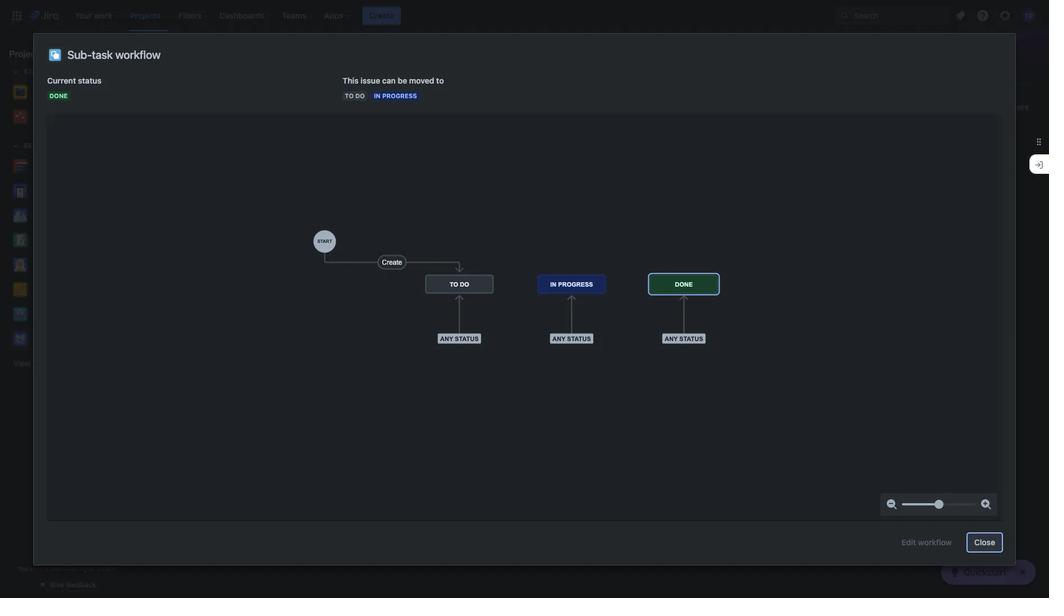 Task type: describe. For each thing, give the bounding box(es) containing it.
coordinate with local wildlife organizations inside dialog
[[183, 81, 431, 97]]

zoom in image
[[980, 498, 993, 511]]

workflow
[[115, 48, 161, 61]]

/
[[336, 246, 338, 256]]

primary element
[[7, 0, 836, 31]]

project
[[97, 565, 117, 573]]

green travel link
[[9, 278, 121, 301]]

view all projects
[[13, 359, 73, 368]]

wildlife preservation link
[[9, 328, 121, 350]]

travel
[[58, 285, 80, 294]]

enterprise
[[34, 309, 72, 319]]

visit
[[317, 278, 332, 287]]

create banner
[[0, 0, 1049, 31]]

air
[[57, 186, 67, 195]]

efficiency
[[62, 161, 98, 171]]

1 vertical spatial coordinate
[[317, 313, 357, 323]]

add people image
[[318, 100, 331, 114]]

sub-
[[67, 48, 92, 61]]

progress inside sub-task workflow dialog
[[382, 92, 417, 99]]

to do inside sub-task workflow dialog
[[345, 92, 365, 99]]

this
[[343, 76, 359, 85]]

current
[[47, 76, 76, 85]]

give feedback button
[[32, 576, 103, 595]]

april
[[34, 87, 51, 97]]

campaign
[[69, 186, 107, 195]]

task
[[92, 48, 113, 61]]

do inside coordinate with local wildlife organizations dialog
[[763, 114, 773, 121]]

community
[[34, 260, 76, 269]]

eco-friendly packaging link
[[9, 204, 121, 227]]

1 vertical spatial wildlife
[[395, 313, 420, 323]]

education
[[99, 112, 136, 121]]

coordinate with local wildlife organizations dialog
[[165, 38, 884, 290]]

preservation
[[63, 334, 110, 344]]

you're in a team-managed project
[[17, 565, 117, 573]]

to
[[436, 76, 444, 85]]

payton hansen image
[[293, 98, 311, 116]]

eco-
[[34, 211, 51, 220]]

Search field
[[836, 6, 948, 24]]

clean air campaign link
[[9, 180, 121, 202]]

done
[[49, 92, 68, 99]]

ago
[[346, 230, 360, 239]]

issues
[[426, 70, 450, 80]]

attach button
[[183, 103, 234, 121]]

projects
[[9, 49, 44, 59]]

view
[[13, 359, 31, 368]]

in inside sub-task workflow dialog
[[374, 92, 381, 99]]

view all projects link
[[9, 354, 126, 374]]

moved
[[409, 76, 434, 85]]

link issue
[[257, 107, 294, 117]]

12
[[313, 230, 321, 239]]

team-
[[50, 565, 68, 573]]

search image
[[840, 11, 849, 20]]

managed
[[68, 565, 95, 573]]

tariq douglas image
[[264, 98, 282, 116]]

reduction
[[57, 235, 95, 245]]

to inside coordinate with local wildlife organizations dialog
[[753, 114, 762, 121]]

enterprise link
[[9, 303, 121, 326]]

energy
[[34, 161, 60, 171]]

timeline
[[309, 70, 340, 80]]

this issue can be moved to
[[343, 76, 444, 85]]

1 vertical spatial cara nguyen image
[[435, 327, 448, 341]]

link
[[257, 107, 273, 117]]

issues link
[[424, 65, 452, 85]]

april sustainability link
[[9, 81, 121, 103]]

1 vertical spatial in progress
[[386, 294, 429, 302]]

in progress inside sub-task workflow dialog
[[374, 92, 417, 99]]

with inside dialog
[[251, 81, 276, 97]]

pages link
[[388, 65, 415, 85]]

in
[[38, 565, 43, 573]]

coordinate inside dialog
[[183, 81, 248, 97]]

projects
[[43, 359, 73, 368]]

wp-
[[330, 227, 344, 235]]

paper reduction
[[34, 235, 95, 245]]

0 horizontal spatial 1
[[332, 246, 336, 256]]

maintenance
[[49, 112, 96, 121]]

quickstart button
[[941, 560, 1036, 585]]

2
[[338, 246, 343, 256]]

1 / 2
[[332, 246, 343, 256]]

friendly
[[51, 211, 81, 220]]

sub-task workflow
[[67, 48, 161, 61]]

clean air campaign
[[34, 186, 107, 195]]

april sustainability
[[34, 87, 103, 97]]

garden
[[78, 260, 105, 269]]

collapse starred projects image
[[9, 65, 22, 79]]

1 horizontal spatial in
[[386, 294, 393, 302]]

hours
[[324, 230, 344, 239]]

do inside sub-task workflow dialog
[[355, 92, 365, 99]]

starred
[[24, 67, 55, 76]]



Task type: vqa. For each thing, say whether or not it's contained in the screenshot.
Implement bike-sharing program
no



Task type: locate. For each thing, give the bounding box(es) containing it.
a right visit
[[334, 278, 339, 287]]

wildlife down sanctuary
[[395, 313, 420, 323]]

1 vertical spatial with
[[359, 313, 374, 323]]

0 vertical spatial cara nguyen image
[[278, 98, 296, 116]]

tab list
[[141, 65, 1043, 85]]

0 horizontal spatial a
[[45, 565, 48, 573]]

1 horizontal spatial local
[[341, 278, 358, 287]]

collapse recent projects image
[[9, 139, 22, 153]]

1 vertical spatial coordinate with local wildlife organizations
[[317, 313, 471, 323]]

with down the visit a local animal sanctuary in the top of the page
[[359, 313, 374, 323]]

1 vertical spatial issue
[[275, 107, 294, 117]]

sustainability
[[53, 87, 103, 97]]

progress down sanctuary
[[394, 294, 429, 302]]

a right in
[[45, 565, 48, 573]]

1 vertical spatial in
[[386, 294, 393, 302]]

wp-1
[[330, 227, 348, 235]]

local up payton hansen icon
[[279, 81, 306, 97]]

all
[[33, 359, 41, 368]]

give feedback
[[50, 581, 96, 589]]

in
[[374, 92, 381, 99], [386, 294, 393, 302]]

1
[[344, 227, 348, 235], [332, 246, 336, 256]]

create button
[[363, 6, 401, 24]]

1 vertical spatial organizations
[[422, 313, 471, 323]]

coordinate with local wildlife organizations down sanctuary
[[317, 313, 471, 323]]

0 horizontal spatial cara nguyen image
[[278, 98, 296, 116]]

timeline link
[[306, 65, 342, 85]]

1 horizontal spatial cara nguyen image
[[435, 327, 448, 341]]

recent
[[24, 141, 51, 150]]

0 horizontal spatial to
[[345, 92, 354, 99]]

to do up details element
[[753, 114, 773, 121]]

1 horizontal spatial to do
[[753, 114, 773, 121]]

0 horizontal spatial with
[[251, 81, 276, 97]]

1 vertical spatial to
[[753, 114, 762, 121]]

animal
[[360, 278, 383, 287]]

in progress down sanctuary
[[386, 294, 429, 302]]

with up tariq douglas image
[[251, 81, 276, 97]]

create
[[369, 10, 394, 20]]

local inside dialog
[[279, 81, 306, 97]]

1 horizontal spatial do
[[763, 114, 773, 121]]

0 vertical spatial coordinate with local wildlife organizations
[[183, 81, 431, 97]]

issue right link
[[275, 107, 294, 117]]

in down sanctuary
[[386, 294, 393, 302]]

organizations inside dialog
[[352, 81, 431, 97]]

payton hansen image
[[435, 225, 448, 238]]

dismiss quickstart image
[[1014, 564, 1032, 582]]

cara nguyen image
[[278, 98, 296, 116], [435, 327, 448, 341]]

0 vertical spatial in
[[374, 92, 381, 99]]

1 horizontal spatial coordinate
[[317, 313, 357, 323]]

give
[[50, 581, 64, 589]]

0 vertical spatial coordinate
[[183, 81, 248, 97]]

0 vertical spatial a
[[334, 278, 339, 287]]

2 vertical spatial local
[[376, 313, 393, 323]]

car maintenance education
[[34, 112, 136, 121]]

1 vertical spatial local
[[341, 278, 358, 287]]

coordinate with local wildlife organizations up payton hansen icon
[[183, 81, 431, 97]]

1 horizontal spatial 1
[[344, 227, 348, 235]]

progress
[[382, 92, 417, 99], [394, 294, 429, 302]]

quickstart
[[964, 568, 1007, 578]]

0 horizontal spatial in
[[374, 92, 381, 99]]

car
[[34, 112, 47, 121]]

issue inside sub-task workflow dialog
[[361, 76, 380, 85]]

a
[[334, 278, 339, 287], [45, 565, 48, 573]]

zoom out image
[[885, 498, 899, 511]]

attach
[[202, 107, 227, 117]]

clean
[[34, 186, 55, 195]]

2 horizontal spatial local
[[376, 313, 393, 323]]

status
[[78, 76, 101, 85]]

coordinate down visit
[[317, 313, 357, 323]]

to
[[345, 92, 354, 99], [753, 114, 762, 121]]

0 vertical spatial do
[[355, 92, 365, 99]]

paper
[[34, 235, 55, 245]]

to inside sub-task workflow dialog
[[345, 92, 354, 99]]

0 horizontal spatial do
[[355, 92, 365, 99]]

wildlife preservation
[[34, 334, 110, 344]]

forms link
[[351, 65, 379, 85]]

coordinate
[[183, 81, 248, 97], [317, 313, 357, 323]]

do
[[355, 92, 365, 99], [763, 114, 773, 121]]

0 vertical spatial progress
[[382, 92, 417, 99]]

0 vertical spatial 1
[[344, 227, 348, 235]]

automation element
[[744, 159, 873, 186]]

be
[[398, 76, 407, 85]]

packaging
[[83, 211, 121, 220]]

1 vertical spatial a
[[45, 565, 48, 573]]

1 inside 'link'
[[344, 227, 348, 235]]

wp-1 link
[[330, 226, 348, 236]]

wildlife inside dialog
[[309, 81, 349, 97]]

wildlife
[[34, 334, 61, 344]]

progress down be
[[382, 92, 417, 99]]

1 vertical spatial progress
[[394, 294, 429, 302]]

green travel
[[34, 285, 80, 294]]

1 vertical spatial do
[[763, 114, 773, 121]]

issue
[[361, 76, 380, 85], [275, 107, 294, 117]]

paper reduction link
[[9, 229, 121, 252]]

0 vertical spatial to
[[345, 92, 354, 99]]

eco-friendly packaging
[[34, 211, 121, 220]]

close
[[974, 538, 995, 547]]

close button
[[968, 534, 1002, 552]]

details element
[[744, 128, 873, 155]]

0 horizontal spatial to do
[[345, 92, 365, 99]]

link issue button
[[238, 103, 302, 121]]

0 vertical spatial local
[[279, 81, 306, 97]]

in progress
[[374, 92, 417, 99], [386, 294, 429, 302]]

Zoom level range field
[[902, 493, 976, 516]]

pages
[[390, 70, 413, 80]]

Search board text field
[[149, 99, 235, 115]]

0 vertical spatial to do
[[345, 92, 365, 99]]

0 horizontal spatial coordinate
[[183, 81, 248, 97]]

do up details element
[[763, 114, 773, 121]]

energy efficiency link
[[9, 155, 121, 177]]

to do inside coordinate with local wildlife organizations dialog
[[753, 114, 773, 121]]

1 horizontal spatial wildlife
[[395, 313, 420, 323]]

0 vertical spatial in progress
[[374, 92, 417, 99]]

do down this
[[355, 92, 365, 99]]

green
[[34, 285, 56, 294]]

1 horizontal spatial a
[[334, 278, 339, 287]]

0 horizontal spatial wildlife
[[309, 81, 349, 97]]

0 vertical spatial wildlife
[[309, 81, 349, 97]]

0 vertical spatial organizations
[[352, 81, 431, 97]]

issue left can
[[361, 76, 380, 85]]

organizations
[[352, 81, 431, 97], [422, 313, 471, 323]]

1 vertical spatial to do
[[753, 114, 773, 121]]

1 horizontal spatial with
[[359, 313, 374, 323]]

issue for this
[[361, 76, 380, 85]]

coordinate with local wildlife organizations
[[183, 81, 431, 97], [317, 313, 471, 323]]

car maintenance education link
[[9, 106, 136, 128]]

in down this issue can be moved to
[[374, 92, 381, 99]]

task image
[[317, 227, 326, 236]]

0 vertical spatial with
[[251, 81, 276, 97]]

sub-task workflow dialog
[[34, 34, 1016, 565]]

1 vertical spatial 1
[[332, 246, 336, 256]]

current status
[[47, 76, 101, 85]]

forms
[[353, 70, 377, 80]]

issue for link
[[275, 107, 294, 117]]

tab list containing timeline
[[141, 65, 1043, 85]]

wildlife down timeline
[[309, 81, 349, 97]]

community garden
[[34, 260, 105, 269]]

check image
[[948, 566, 962, 579]]

1 horizontal spatial to
[[753, 114, 762, 121]]

you're
[[17, 565, 36, 573]]

coordinate up attach
[[183, 81, 248, 97]]

energy efficiency
[[34, 161, 98, 171]]

to do down this
[[345, 92, 365, 99]]

12 hours ago
[[313, 230, 360, 239]]

0 vertical spatial issue
[[361, 76, 380, 85]]

1 horizontal spatial issue
[[361, 76, 380, 85]]

jira image
[[29, 9, 58, 22], [29, 9, 58, 22]]

0 horizontal spatial local
[[279, 81, 306, 97]]

community garden link
[[9, 254, 121, 276]]

to do
[[345, 92, 365, 99], [753, 114, 773, 121]]

local left animal
[[341, 278, 358, 287]]

local down animal
[[376, 313, 393, 323]]

can
[[382, 76, 396, 85]]

0 horizontal spatial issue
[[275, 107, 294, 117]]

issue inside button
[[275, 107, 294, 117]]

feedback
[[66, 581, 96, 589]]

in progress down this issue can be moved to
[[374, 92, 417, 99]]



